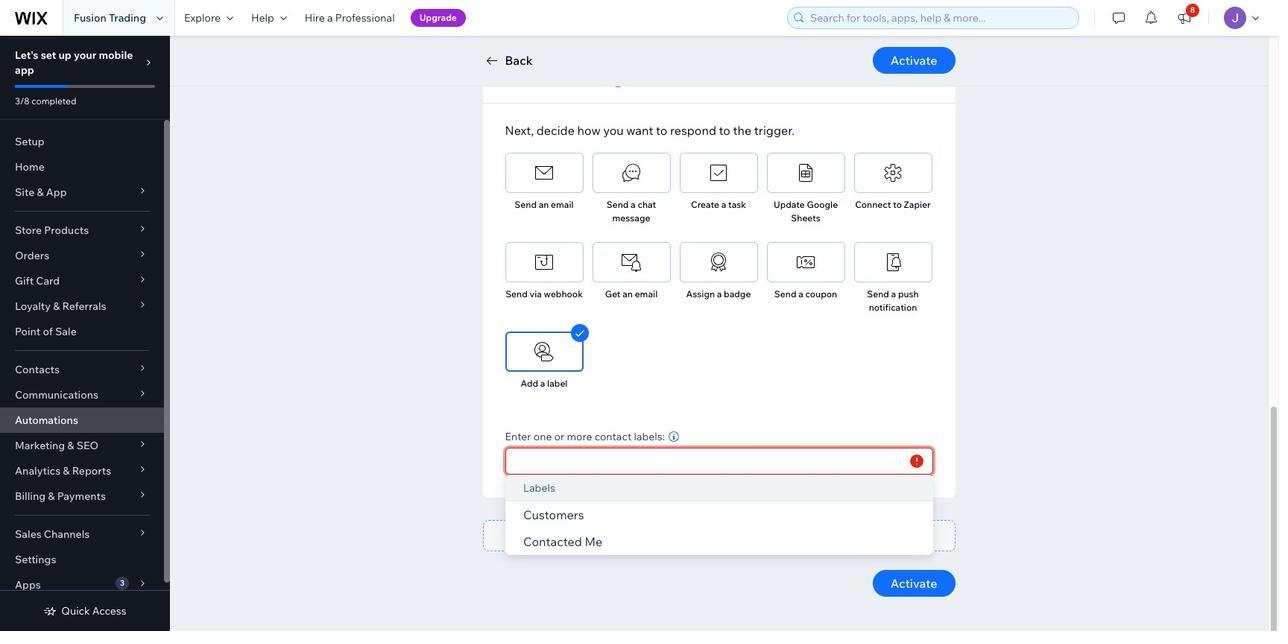 Task type: describe. For each thing, give the bounding box(es) containing it.
send for send a push notification
[[867, 288, 889, 300]]

mobile
[[99, 48, 133, 62]]

analytics & reports button
[[0, 458, 164, 484]]

0 vertical spatial add
[[545, 73, 568, 88]]

1
[[530, 60, 534, 71]]

home link
[[0, 154, 164, 180]]

reports
[[72, 464, 111, 478]]

orders
[[15, 249, 49, 262]]

seo
[[77, 439, 98, 452]]

one
[[533, 430, 552, 443]]

notification
[[869, 302, 917, 313]]

site & app button
[[0, 180, 164, 205]]

an for send
[[539, 199, 549, 210]]

app
[[46, 186, 67, 199]]

access
[[92, 604, 126, 618]]

marketing
[[15, 439, 65, 452]]

labels:
[[634, 430, 665, 443]]

store
[[15, 224, 42, 237]]

Search for tools, apps, help & more... field
[[806, 7, 1074, 28]]

update google sheets
[[774, 199, 838, 224]]

activate for second activate button
[[891, 576, 937, 591]]

next, decide how you want to respond to the trigger.
[[505, 123, 795, 138]]

fusion trading
[[74, 11, 146, 25]]

settings link
[[0, 547, 164, 572]]

1 activate button from the top
[[873, 47, 955, 74]]

0 vertical spatial label
[[580, 73, 607, 88]]

action
[[500, 60, 528, 71]]

orders button
[[0, 243, 164, 268]]

create a task
[[691, 199, 746, 210]]

update
[[774, 199, 805, 210]]

hire a professional link
[[296, 0, 404, 36]]

enter
[[505, 430, 531, 443]]

a for send a coupon
[[798, 288, 803, 300]]

category image for send via webhook
[[533, 251, 555, 274]]

a for send a chat message
[[631, 199, 636, 210]]

3/8 completed
[[15, 95, 76, 107]]

add a label
[[521, 378, 568, 389]]

home
[[15, 160, 45, 174]]

customers
[[523, 508, 584, 522]]

back button
[[483, 51, 533, 69]]

gift
[[15, 274, 34, 288]]

send a push notification
[[867, 288, 919, 313]]

products
[[44, 224, 89, 237]]

2 horizontal spatial to
[[893, 199, 902, 210]]

badge
[[724, 288, 751, 300]]

labels
[[523, 481, 555, 495]]

enter one or more contact labels:
[[505, 430, 665, 443]]

contacted me
[[523, 534, 602, 549]]

category image for assign a badge
[[707, 251, 730, 274]]

professional
[[335, 11, 395, 25]]

billing & payments
[[15, 490, 106, 503]]

zapier
[[904, 199, 931, 210]]

sidebar element
[[0, 36, 170, 631]]

more
[[567, 430, 592, 443]]

store products button
[[0, 218, 164, 243]]

webhook
[[544, 288, 583, 300]]

2 activate button from the top
[[873, 570, 955, 597]]

get
[[605, 288, 621, 300]]

0 horizontal spatial label
[[547, 378, 568, 389]]

contacts
[[15, 363, 60, 376]]

settings
[[15, 553, 56, 566]]

sales channels button
[[0, 522, 164, 547]]

chat
[[638, 199, 656, 210]]

message
[[612, 212, 650, 224]]

let's set up your mobile app
[[15, 48, 133, 77]]

send for send a coupon
[[774, 288, 796, 300]]

contact
[[595, 430, 632, 443]]

point of sale link
[[0, 319, 164, 344]]

marketing & seo button
[[0, 433, 164, 458]]

close button
[[892, 67, 937, 80]]

marketing & seo
[[15, 439, 98, 452]]

sale
[[55, 325, 77, 338]]

communications button
[[0, 382, 164, 408]]

card
[[36, 274, 60, 288]]

labels option
[[505, 475, 933, 502]]

1 vertical spatial add
[[521, 378, 538, 389]]

app
[[15, 63, 34, 77]]

hire a professional
[[305, 11, 395, 25]]

point of sale
[[15, 325, 77, 338]]

gift card
[[15, 274, 60, 288]]

connect to zapier
[[855, 199, 931, 210]]

sheets
[[791, 212, 820, 224]]



Task type: vqa. For each thing, say whether or not it's contained in the screenshot.
the email to the right
yes



Task type: locate. For each thing, give the bounding box(es) containing it.
google
[[807, 199, 838, 210]]

quick access button
[[43, 604, 126, 618]]

& right billing
[[48, 490, 55, 503]]

set
[[41, 48, 56, 62]]

list box
[[505, 475, 933, 555]]

this:
[[519, 73, 542, 88]]

setup link
[[0, 129, 164, 154]]

1 horizontal spatial to
[[719, 123, 730, 138]]

0 vertical spatial an
[[539, 199, 549, 210]]

quick access
[[61, 604, 126, 618]]

coupon
[[805, 288, 837, 300]]

a up notification
[[891, 288, 896, 300]]

analytics & reports
[[15, 464, 111, 478]]

get an email
[[605, 288, 658, 300]]

1 vertical spatial label
[[547, 378, 568, 389]]

& for loyalty
[[53, 300, 60, 313]]

task
[[728, 199, 746, 210]]

point
[[15, 325, 40, 338]]

a inside send a chat message
[[631, 199, 636, 210]]

& inside site & app "dropdown button"
[[37, 186, 44, 199]]

&
[[37, 186, 44, 199], [53, 300, 60, 313], [67, 439, 74, 452], [63, 464, 70, 478], [48, 490, 55, 503]]

category image for create a task
[[707, 162, 730, 184]]

send inside send a chat message
[[607, 199, 629, 210]]

send
[[515, 199, 537, 210], [607, 199, 629, 210], [505, 288, 528, 300], [774, 288, 796, 300], [867, 288, 889, 300]]

store products
[[15, 224, 89, 237]]

a inside send a push notification
[[891, 288, 896, 300]]

to left the
[[719, 123, 730, 138]]

help button
[[242, 0, 296, 36]]

a right hire
[[327, 11, 333, 25]]

a for hire a professional
[[327, 11, 333, 25]]

email right get
[[635, 288, 658, 300]]

email left send a chat message at the top of the page
[[551, 199, 574, 210]]

category image up connect to zapier
[[882, 162, 904, 184]]

apps
[[15, 578, 41, 592]]

or
[[554, 430, 564, 443]]

category image
[[533, 162, 555, 184], [795, 162, 817, 184], [882, 162, 904, 184], [533, 251, 555, 274], [795, 251, 817, 274], [533, 341, 555, 363]]

assign
[[686, 288, 715, 300]]

& left seo
[[67, 439, 74, 452]]

1 horizontal spatial add
[[545, 73, 568, 88]]

1 vertical spatial an
[[623, 288, 633, 300]]

channels
[[44, 528, 90, 541]]

to right the want
[[656, 123, 667, 138]]

send left via
[[505, 288, 528, 300]]

do this: add a label
[[500, 73, 607, 88]]

send up notification
[[867, 288, 889, 300]]

close
[[892, 67, 919, 80]]

1 vertical spatial email
[[635, 288, 658, 300]]

sales channels
[[15, 528, 90, 541]]

category image up get an email
[[620, 251, 642, 274]]

communications
[[15, 388, 98, 402]]

automations
[[15, 414, 78, 427]]

hire
[[305, 11, 325, 25]]

& right loyalty
[[53, 300, 60, 313]]

up
[[59, 48, 71, 62]]

email for send an email
[[551, 199, 574, 210]]

1 activate from the top
[[891, 53, 937, 68]]

completed
[[31, 95, 76, 107]]

site
[[15, 186, 34, 199]]

8
[[1190, 5, 1195, 15]]

category image up update on the top right of page
[[795, 162, 817, 184]]

activate for second activate button from the bottom
[[891, 53, 937, 68]]

your
[[74, 48, 96, 62]]

0 vertical spatial email
[[551, 199, 574, 210]]

do
[[500, 73, 516, 88]]

send down next,
[[515, 199, 537, 210]]

1 horizontal spatial label
[[580, 73, 607, 88]]

via
[[530, 288, 542, 300]]

category image for update google sheets
[[795, 162, 817, 184]]

& for marketing
[[67, 439, 74, 452]]

setup
[[15, 135, 45, 148]]

category image for send an email
[[533, 162, 555, 184]]

to left zapier
[[893, 199, 902, 210]]

send left coupon
[[774, 288, 796, 300]]

a left coupon
[[798, 288, 803, 300]]

0 vertical spatial activate
[[891, 53, 937, 68]]

add up "enter"
[[521, 378, 538, 389]]

a left badge on the top right of the page
[[717, 288, 722, 300]]

of
[[43, 325, 53, 338]]

& left reports
[[63, 464, 70, 478]]

category image for send a push notification
[[882, 251, 904, 274]]

analytics
[[15, 464, 61, 478]]

& inside loyalty & referrals dropdown button
[[53, 300, 60, 313]]

& right "site"
[[37, 186, 44, 199]]

action 1
[[500, 60, 534, 71]]

send up message
[[607, 199, 629, 210]]

send inside send a push notification
[[867, 288, 889, 300]]

site & app
[[15, 186, 67, 199]]

email
[[551, 199, 574, 210], [635, 288, 658, 300]]

add right this:
[[545, 73, 568, 88]]

push
[[898, 288, 919, 300]]

create
[[691, 199, 719, 210]]

fusion
[[74, 11, 106, 25]]

1 horizontal spatial an
[[623, 288, 633, 300]]

0 horizontal spatial email
[[551, 199, 574, 210]]

upgrade
[[419, 12, 457, 23]]

& inside analytics & reports dropdown button
[[63, 464, 70, 478]]

billing
[[15, 490, 46, 503]]

None field
[[510, 449, 887, 474]]

send for send a chat message
[[607, 199, 629, 210]]

0 horizontal spatial add
[[521, 378, 538, 389]]

billing & payments button
[[0, 484, 164, 509]]

1 vertical spatial activate button
[[873, 570, 955, 597]]

label up how
[[580, 73, 607, 88]]

help
[[251, 11, 274, 25]]

loyalty & referrals button
[[0, 294, 164, 319]]

1 vertical spatial activate
[[891, 576, 937, 591]]

a up message
[[631, 199, 636, 210]]

to
[[656, 123, 667, 138], [719, 123, 730, 138], [893, 199, 902, 210]]

back
[[505, 53, 533, 68]]

0 horizontal spatial an
[[539, 199, 549, 210]]

send for send via webhook
[[505, 288, 528, 300]]

& for site
[[37, 186, 44, 199]]

3
[[120, 578, 124, 588]]

me
[[585, 534, 602, 549]]

sales
[[15, 528, 42, 541]]

1 horizontal spatial email
[[635, 288, 658, 300]]

category image up send via webhook
[[533, 251, 555, 274]]

upgrade button
[[410, 9, 466, 27]]

2 activate from the top
[[891, 576, 937, 591]]

0 horizontal spatial to
[[656, 123, 667, 138]]

send for send an email
[[515, 199, 537, 210]]

& inside the billing & payments popup button
[[48, 490, 55, 503]]

a for send a push notification
[[891, 288, 896, 300]]

category image for send a coupon
[[795, 251, 817, 274]]

category image up create a task at the right
[[707, 162, 730, 184]]

referrals
[[62, 300, 106, 313]]

an for get
[[623, 288, 633, 300]]

category image up the "assign a badge"
[[707, 251, 730, 274]]

respond
[[670, 123, 716, 138]]

0 vertical spatial activate button
[[873, 47, 955, 74]]

category image up the add a label
[[533, 341, 555, 363]]

category image up the chat
[[620, 162, 642, 184]]

contacts button
[[0, 357, 164, 382]]

trading
[[109, 11, 146, 25]]

send an email
[[515, 199, 574, 210]]

category image up send an email
[[533, 162, 555, 184]]

gift card button
[[0, 268, 164, 294]]

a for add a label
[[540, 378, 545, 389]]

list box containing customers
[[505, 475, 933, 555]]

category image up the push
[[882, 251, 904, 274]]

a right this:
[[571, 73, 577, 88]]

a for assign a badge
[[717, 288, 722, 300]]

email for get an email
[[635, 288, 658, 300]]

a left task
[[721, 199, 726, 210]]

category image
[[620, 162, 642, 184], [707, 162, 730, 184], [620, 251, 642, 274], [707, 251, 730, 274], [882, 251, 904, 274]]

a for create a task
[[721, 199, 726, 210]]

8 button
[[1168, 0, 1201, 36]]

contacted
[[523, 534, 582, 549]]

a up "one"
[[540, 378, 545, 389]]

the
[[733, 123, 751, 138]]

category image up send a coupon
[[795, 251, 817, 274]]

& inside marketing & seo popup button
[[67, 439, 74, 452]]

label up or
[[547, 378, 568, 389]]

category image for get an email
[[620, 251, 642, 274]]

automations link
[[0, 408, 164, 433]]

loyalty & referrals
[[15, 300, 106, 313]]

& for billing
[[48, 490, 55, 503]]

send a chat message
[[607, 199, 656, 224]]

next,
[[505, 123, 534, 138]]

& for analytics
[[63, 464, 70, 478]]

3/8
[[15, 95, 29, 107]]



